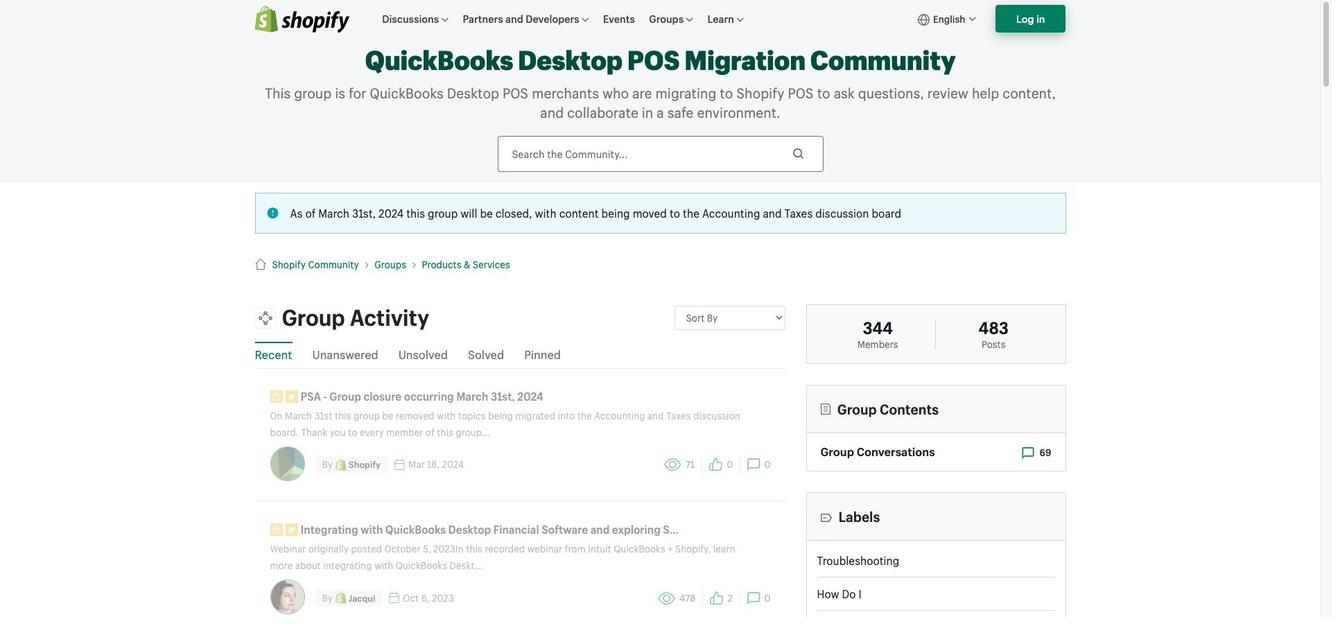 Task type: describe. For each thing, give the bounding box(es) containing it.
shopify logo image
[[255, 6, 350, 33]]

Search text field
[[498, 136, 823, 172]]

1 response image from the top
[[285, 390, 298, 403]]

2 response image from the top
[[285, 524, 298, 536]]



Task type: vqa. For each thing, say whether or not it's contained in the screenshot.
community manager icon at the top of page
no



Task type: locate. For each thing, give the bounding box(es) containing it.
0 vertical spatial response image
[[285, 390, 298, 403]]

heading
[[821, 401, 1052, 418]]

1 vertical spatial response image
[[285, 524, 298, 536]]

response image
[[285, 390, 298, 403], [285, 524, 298, 536]]

None submit
[[781, 138, 816, 170]]

group activity image
[[255, 308, 276, 328]]



